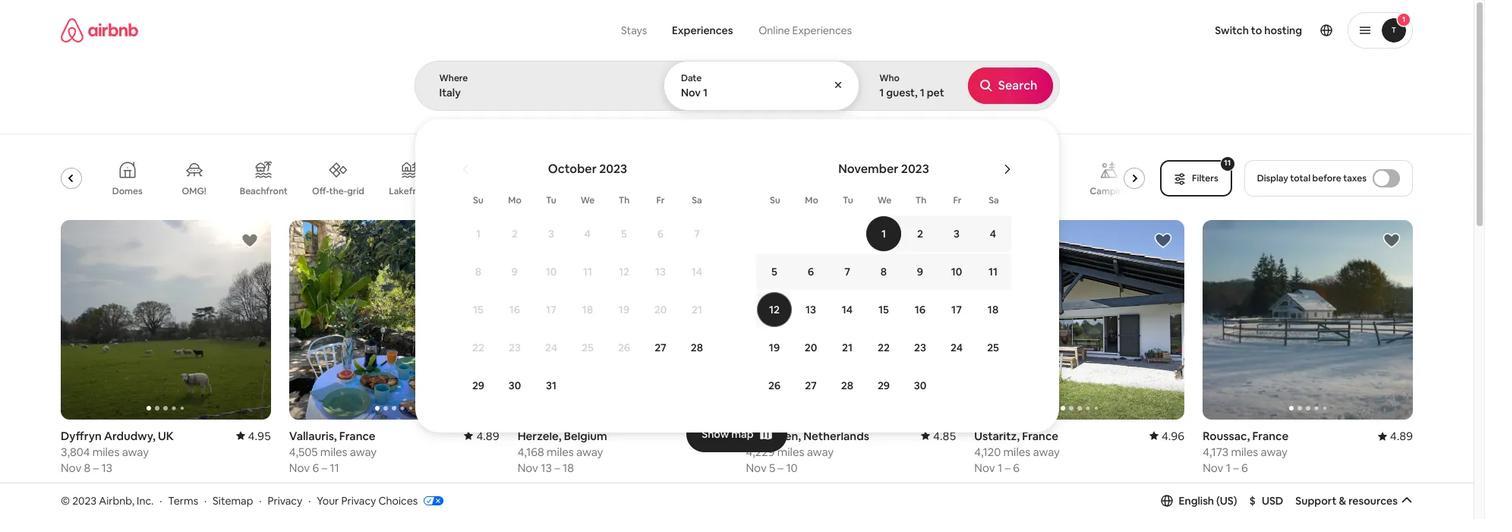 Task type: vqa. For each thing, say whether or not it's contained in the screenshot.


Task type: describe. For each thing, give the bounding box(es) containing it.
domes
[[112, 185, 143, 197]]

2 16 from the left
[[915, 303, 926, 317]]

2 15 button from the left
[[866, 292, 902, 328]]

1 15 from the left
[[473, 303, 484, 317]]

countryside
[[456, 185, 509, 197]]

night for ustaritz, france 4,120 miles away nov 1 – 6 $91 night
[[996, 482, 1023, 496]]

sitemap
[[213, 494, 253, 508]]

4.79
[[705, 429, 728, 444]]

2 su from the left
[[770, 194, 781, 207]]

1 inside ustaritz, france 4,120 miles away nov 1 – 6 $91 night
[[998, 461, 1003, 475]]

off-
[[312, 185, 329, 197]]

4,229
[[746, 445, 775, 459]]

1 15 button from the left
[[460, 292, 497, 328]]

november
[[839, 161, 899, 177]]

amazing views
[[18, 185, 82, 197]]

0 vertical spatial 12 button
[[606, 254, 643, 290]]

1 fr from the left
[[657, 194, 665, 207]]

1 horizontal spatial 20
[[805, 341, 817, 355]]

design
[[606, 185, 636, 197]]

28 for 28 button to the top
[[691, 341, 703, 355]]

1 vertical spatial 13 button
[[793, 292, 829, 328]]

2 privacy from the left
[[341, 494, 376, 508]]

experiences button
[[660, 15, 745, 46]]

experiences tab panel
[[414, 61, 1486, 444]]

6 inside roussac, france 4,173 miles away nov 1 – 6 $89 night
[[1242, 461, 1248, 475]]

roussac, france 4,173 miles away nov 1 – 6 $89 night
[[1203, 429, 1289, 496]]

4,173
[[1203, 445, 1229, 460]]

0 horizontal spatial 6 button
[[643, 216, 679, 252]]

amazing pools
[[867, 185, 931, 197]]

france for roussac, france
[[1253, 429, 1289, 444]]

31 button
[[533, 368, 570, 404]]

1 17 button from the left
[[533, 292, 570, 328]]

night for brummen, netherlands 4,229 miles away nov 5 – 10 $93 night
[[769, 482, 796, 496]]

2 experiences from the left
[[793, 24, 852, 37]]

group for herzele, belgium
[[518, 220, 728, 420]]

group for roussac, france
[[1203, 220, 1413, 420]]

0 vertical spatial 27 button
[[643, 330, 679, 366]]

1 horizontal spatial 19 button
[[756, 330, 793, 366]]

miles for roussac, france
[[1232, 445, 1259, 460]]

belgium
[[564, 429, 607, 444]]

8 for 1st 8 button from the right
[[881, 265, 887, 279]]

13 inside 'herzele, belgium 4,168 miles away nov 13 – 18 $226 night'
[[541, 461, 552, 475]]

terms link
[[168, 494, 198, 508]]

2 30 from the left
[[914, 379, 927, 393]]

support
[[1296, 494, 1337, 508]]

english (us) button
[[1161, 494, 1238, 508]]

– for vallauris, france
[[322, 461, 327, 475]]

privacy link
[[268, 494, 303, 508]]

2 9 button from the left
[[902, 254, 939, 290]]

0 vertical spatial 26
[[618, 341, 630, 355]]

ustaritz, france 4,120 miles away nov 1 – 6 $91 night
[[975, 429, 1060, 496]]

group for vallauris, france
[[289, 220, 499, 420]]

add to wishlist: ustaritz, france image
[[1155, 232, 1173, 250]]

stays button
[[609, 15, 660, 46]]

6 inside ustaritz, france 4,120 miles away nov 1 – 6 $91 night
[[1013, 461, 1020, 475]]

support & resources
[[1296, 494, 1398, 508]]

2023 for october
[[599, 161, 627, 177]]

2 horizontal spatial 11
[[989, 265, 998, 279]]

7 for the top 7 button
[[694, 227, 700, 241]]

24 for 2nd 24 "button" from the right
[[545, 341, 558, 355]]

1 3 from the left
[[548, 227, 554, 241]]

1 horizontal spatial 6 button
[[793, 254, 829, 290]]

english
[[1179, 494, 1215, 508]]

roussac,
[[1203, 429, 1250, 444]]

your privacy choices link
[[317, 494, 444, 509]]

2023 for november
[[901, 161, 929, 177]]

2 23 from the left
[[914, 341, 927, 355]]

5 inside brummen, netherlands 4,229 miles away nov 5 – 10 $93 night
[[769, 461, 776, 475]]

away for ustaritz, france
[[1033, 445, 1060, 459]]

1 horizontal spatial 7 button
[[829, 254, 866, 290]]

2 for 1st 2 button from the right
[[918, 227, 924, 241]]

– for roussac, france
[[1234, 461, 1239, 475]]

0 horizontal spatial 20 button
[[643, 292, 679, 328]]

1 tu from the left
[[546, 194, 557, 207]]

2 17 button from the left
[[939, 292, 975, 328]]

group for brummen, netherlands
[[746, 220, 956, 420]]

25 for 2nd '25' button from the left
[[987, 341, 999, 355]]

22 for 2nd 22 button from the left
[[878, 341, 890, 355]]

4.89 for vallauris, france 4,505 miles away nov 6 – 11 $257 night
[[477, 429, 499, 444]]

4.96
[[1162, 429, 1185, 444]]

0 horizontal spatial 21
[[692, 303, 703, 317]]

1 horizontal spatial 26
[[769, 379, 781, 393]]

add to wishlist: herzele, belgium image
[[698, 232, 716, 250]]

©
[[61, 494, 70, 508]]

12 for the bottommost 12 button
[[769, 303, 780, 317]]

miles inside dyffryn ardudwy, uk 3,804 miles away nov 8 – 13 $80 night
[[92, 445, 120, 459]]

0 vertical spatial 19
[[619, 303, 630, 317]]

2 9 from the left
[[917, 265, 924, 279]]

– for ustaritz, france
[[1005, 461, 1011, 475]]

the-
[[329, 185, 347, 197]]

27 for 27 button to the top
[[655, 341, 667, 355]]

2 4 from the left
[[990, 227, 997, 241]]

0 horizontal spatial 20
[[654, 303, 667, 317]]

0 vertical spatial 14
[[692, 265, 703, 279]]

2 mo from the left
[[805, 194, 819, 207]]

1 30 button from the left
[[497, 368, 533, 404]]

inc.
[[137, 494, 154, 508]]

1 horizontal spatial 20 button
[[793, 330, 829, 366]]

1 vertical spatial 21 button
[[829, 330, 866, 366]]

herzele,
[[518, 429, 562, 444]]

1 9 from the left
[[512, 265, 518, 279]]

before
[[1313, 172, 1342, 185]]

miles for herzele, belgium
[[547, 445, 574, 460]]

france for vallauris, france
[[339, 429, 376, 444]]

brummen,
[[746, 429, 801, 444]]

22 for first 22 button
[[472, 341, 485, 355]]

(us)
[[1217, 494, 1238, 508]]

pools
[[907, 185, 931, 197]]

ustaritz,
[[975, 429, 1020, 444]]

online
[[759, 24, 790, 37]]

1 25 button from the left
[[570, 330, 606, 366]]

4.95 out of 5 average rating image
[[236, 429, 271, 444]]

2 17 from the left
[[952, 303, 962, 317]]

2 for 2nd 2 button from right
[[512, 227, 518, 241]]

experiences inside button
[[672, 24, 733, 37]]

2 fr from the left
[[954, 194, 962, 207]]

1 horizontal spatial 11
[[583, 265, 592, 279]]

2 tu from the left
[[843, 194, 854, 207]]

11 inside vallauris, france 4,505 miles away nov 6 – 11 $257 night
[[330, 461, 339, 475]]

switch to hosting
[[1215, 24, 1303, 37]]

2 1 button from the left
[[866, 216, 902, 252]]

omg!
[[182, 185, 206, 197]]

$80
[[61, 482, 81, 496]]

nov for brummen, netherlands 4,229 miles away nov 5 – 10 $93 night
[[746, 461, 767, 475]]

online experiences link
[[745, 15, 866, 46]]

$
[[1250, 494, 1256, 508]]

1 22 button from the left
[[460, 330, 497, 366]]

4.95
[[248, 429, 271, 444]]

none search field containing october 2023
[[414, 0, 1486, 444]]

nov inside date nov 1
[[681, 86, 701, 99]]

$91
[[975, 482, 993, 496]]

to
[[1252, 24, 1263, 37]]

herzele, belgium 4,168 miles away nov 13 – 18 $226 night
[[518, 429, 607, 496]]

18 inside 'herzele, belgium 4,168 miles away nov 13 – 18 $226 night'
[[563, 461, 574, 475]]

airbnb,
[[99, 494, 134, 508]]

$89
[[1203, 482, 1224, 496]]

10 inside brummen, netherlands 4,229 miles away nov 5 – 10 $93 night
[[786, 461, 798, 475]]

4.89 for roussac, france 4,173 miles away nov 1 – 6 $89 night
[[1390, 429, 1413, 444]]

filters button
[[1161, 160, 1232, 197]]

2 th from the left
[[916, 194, 927, 207]]

18 for first 18 button
[[582, 303, 593, 317]]

2 8 button from the left
[[866, 254, 902, 290]]

2 3 button from the left
[[939, 216, 975, 252]]

away for brummen, netherlands
[[807, 445, 834, 459]]

who 1 guest, 1 pet
[[880, 72, 945, 99]]

dyffryn
[[61, 429, 102, 444]]

show
[[702, 427, 729, 441]]

display total before taxes
[[1258, 172, 1367, 185]]

profile element
[[879, 0, 1413, 61]]

24 for 2nd 24 "button" from left
[[951, 341, 963, 355]]

stays
[[621, 24, 647, 37]]

4.85
[[934, 429, 956, 444]]

play
[[545, 185, 563, 197]]

1 inside date nov 1
[[703, 86, 708, 99]]

1 vertical spatial 14
[[842, 303, 853, 317]]

4,168
[[518, 445, 544, 460]]

group for dyffryn ardudwy, uk
[[61, 220, 271, 420]]

1 30 from the left
[[509, 379, 521, 393]]

add to wishlist: dyffryn ardudwy, uk image
[[241, 232, 259, 250]]

add to wishlist: vallauris, france image
[[469, 232, 487, 250]]

1 su from the left
[[473, 194, 484, 207]]

november 2023
[[839, 161, 929, 177]]

your
[[317, 494, 339, 508]]

1 vertical spatial 12 button
[[756, 292, 793, 328]]

date
[[681, 72, 702, 84]]

1 th from the left
[[619, 194, 630, 207]]

october 2023
[[548, 161, 627, 177]]

guest,
[[887, 86, 918, 99]]

vallauris,
[[289, 429, 337, 444]]

1 10 button from the left
[[533, 254, 570, 290]]

4 · from the left
[[308, 494, 311, 508]]

2 · from the left
[[204, 494, 207, 508]]

1 button
[[1348, 12, 1413, 49]]

what can we help you find? tab list
[[609, 15, 745, 46]]

2 2 button from the left
[[902, 216, 939, 252]]

away inside dyffryn ardudwy, uk 3,804 miles away nov 8 – 13 $80 night
[[122, 445, 149, 459]]

off-the-grid
[[312, 185, 364, 197]]

2023 for ©
[[72, 494, 97, 508]]

2 4 button from the left
[[975, 216, 1012, 252]]

1 horizontal spatial 14 button
[[829, 292, 866, 328]]

miles for vallauris, france
[[320, 445, 347, 459]]

pet
[[927, 86, 945, 99]]

18 for first 18 button from the right
[[988, 303, 999, 317]]

terms
[[168, 494, 198, 508]]

1 23 button from the left
[[497, 330, 533, 366]]

6 inside vallauris, france 4,505 miles away nov 6 – 11 $257 night
[[312, 461, 319, 475]]

miles for ustaritz, france
[[1004, 445, 1031, 459]]

0 vertical spatial 7 button
[[679, 216, 715, 252]]

grid
[[347, 185, 364, 197]]

0 vertical spatial 14 button
[[679, 254, 715, 290]]

1 horizontal spatial 27 button
[[793, 368, 829, 404]]

1 vertical spatial 19
[[769, 341, 780, 355]]

3,804
[[61, 445, 90, 459]]

filters
[[1193, 172, 1219, 185]]

4,505
[[289, 445, 318, 459]]

5 for the bottommost 5 button
[[772, 265, 778, 279]]

2 29 button from the left
[[866, 368, 902, 404]]

27 for 27 button to the right
[[805, 379, 817, 393]]

views
[[58, 185, 82, 197]]

0 vertical spatial 21 button
[[679, 292, 715, 328]]

0 vertical spatial 26 button
[[606, 330, 643, 366]]



Task type: locate. For each thing, give the bounding box(es) containing it.
20 button
[[643, 292, 679, 328], [793, 330, 829, 366]]

0 horizontal spatial 21 button
[[679, 292, 715, 328]]

2 button right the add to wishlist: vallauris, france 'image'
[[497, 216, 533, 252]]

support & resources button
[[1296, 494, 1413, 508]]

france for ustaritz, france
[[1023, 429, 1059, 444]]

14 button
[[679, 254, 715, 290], [829, 292, 866, 328]]

map
[[732, 427, 754, 441]]

nov down date
[[681, 86, 701, 99]]

night inside brummen, netherlands 4,229 miles away nov 5 – 10 $93 night
[[769, 482, 796, 496]]

0 horizontal spatial 29
[[472, 379, 485, 393]]

&
[[1339, 494, 1347, 508]]

ardudwy,
[[104, 429, 155, 444]]

0 horizontal spatial 14 button
[[679, 254, 715, 290]]

0 horizontal spatial 25 button
[[570, 330, 606, 366]]

1 we from the left
[[581, 194, 595, 207]]

·
[[160, 494, 162, 508], [204, 494, 207, 508], [259, 494, 262, 508], [308, 494, 311, 508]]

3 · from the left
[[259, 494, 262, 508]]

0 horizontal spatial 9 button
[[497, 254, 533, 290]]

miles down herzele,
[[547, 445, 574, 460]]

0 horizontal spatial 18
[[563, 461, 574, 475]]

where
[[439, 72, 468, 84]]

1 vertical spatial 5 button
[[756, 254, 793, 290]]

0 horizontal spatial we
[[581, 194, 595, 207]]

1 experiences from the left
[[672, 24, 733, 37]]

away for herzele, belgium
[[576, 445, 603, 460]]

1 horizontal spatial 25 button
[[975, 330, 1012, 366]]

1 9 button from the left
[[497, 254, 533, 290]]

1 horizontal spatial 9
[[917, 265, 924, 279]]

experiences right online
[[793, 24, 852, 37]]

night inside dyffryn ardudwy, uk 3,804 miles away nov 8 – 13 $80 night
[[84, 482, 111, 496]]

0 horizontal spatial 24
[[545, 341, 558, 355]]

netherlands
[[804, 429, 870, 444]]

30 button left 31
[[497, 368, 533, 404]]

nov inside roussac, france 4,173 miles away nov 1 – 6 $89 night
[[1203, 461, 1224, 475]]

25
[[582, 341, 594, 355], [987, 341, 999, 355]]

night for herzele, belgium 4,168 miles away nov 13 – 18 $226 night
[[547, 482, 574, 496]]

1 23 from the left
[[509, 341, 521, 355]]

choices
[[379, 494, 418, 508]]

away inside ustaritz, france 4,120 miles away nov 1 – 6 $91 night
[[1033, 445, 1060, 459]]

2 22 button from the left
[[866, 330, 902, 366]]

brummen, netherlands 4,229 miles away nov 5 – 10 $93 night
[[746, 429, 870, 496]]

0 horizontal spatial fr
[[657, 194, 665, 207]]

fr right pools
[[954, 194, 962, 207]]

nov
[[681, 86, 701, 99], [61, 461, 81, 475], [289, 461, 310, 475], [746, 461, 767, 475], [975, 461, 995, 475], [518, 461, 538, 475], [1203, 461, 1224, 475]]

france right vallauris,
[[339, 429, 376, 444]]

1 horizontal spatial 28 button
[[829, 368, 866, 404]]

1 18 button from the left
[[570, 292, 606, 328]]

night for vallauris, france 4,505 miles away nov 6 – 11 $257 night
[[317, 482, 345, 496]]

· left your
[[308, 494, 311, 508]]

experiences up date
[[672, 24, 733, 37]]

21
[[692, 303, 703, 317], [842, 341, 853, 355]]

su
[[473, 194, 484, 207], [770, 194, 781, 207]]

usd
[[1262, 494, 1284, 508]]

away down ardudwy,
[[122, 445, 149, 459]]

– inside 'herzele, belgium 4,168 miles away nov 13 – 18 $226 night'
[[555, 461, 560, 475]]

nov for vallauris, france 4,505 miles away nov 6 – 11 $257 night
[[289, 461, 310, 475]]

5
[[621, 227, 627, 241], [772, 265, 778, 279], [769, 461, 776, 475]]

4.89 out of 5 average rating image
[[464, 429, 499, 444], [1378, 429, 1413, 444]]

0 horizontal spatial privacy
[[268, 494, 303, 508]]

– down ustaritz,
[[1005, 461, 1011, 475]]

0 horizontal spatial 23 button
[[497, 330, 533, 366]]

0 horizontal spatial 22 button
[[460, 330, 497, 366]]

amazing for amazing pools
[[867, 185, 905, 197]]

1 horizontal spatial 4
[[990, 227, 997, 241]]

1 29 from the left
[[472, 379, 485, 393]]

1 horizontal spatial 17 button
[[939, 292, 975, 328]]

– for herzele, belgium
[[555, 461, 560, 475]]

0 horizontal spatial 15
[[473, 303, 484, 317]]

miles down roussac,
[[1232, 445, 1259, 460]]

0 horizontal spatial 2
[[512, 227, 518, 241]]

5 button
[[606, 216, 643, 252], [756, 254, 793, 290]]

1 horizontal spatial 17
[[952, 303, 962, 317]]

0 horizontal spatial 13 button
[[643, 254, 679, 290]]

1 horizontal spatial amazing
[[867, 185, 905, 197]]

1 button down countryside
[[460, 216, 497, 252]]

0 horizontal spatial 12
[[619, 265, 630, 279]]

tu
[[546, 194, 557, 207], [843, 194, 854, 207]]

vallauris, france 4,505 miles away nov 6 – 11 $257 night
[[289, 429, 377, 496]]

26 button
[[606, 330, 643, 366], [756, 368, 793, 404]]

30 up 4.85 out of 5 average rating image
[[914, 379, 927, 393]]

1 horizontal spatial 10
[[786, 461, 798, 475]]

23
[[509, 341, 521, 355], [914, 341, 927, 355]]

–
[[93, 461, 99, 475], [322, 461, 327, 475], [778, 461, 784, 475], [1005, 461, 1011, 475], [555, 461, 560, 475], [1234, 461, 1239, 475]]

$93
[[746, 482, 766, 496]]

29
[[472, 379, 485, 393], [878, 379, 890, 393]]

fr left castles
[[657, 194, 665, 207]]

1 vertical spatial 26
[[769, 379, 781, 393]]

th down the october 2023
[[619, 194, 630, 207]]

1 17 from the left
[[546, 303, 557, 317]]

1 2 button from the left
[[497, 216, 533, 252]]

1 horizontal spatial 3 button
[[939, 216, 975, 252]]

18
[[582, 303, 593, 317], [988, 303, 999, 317], [563, 461, 574, 475]]

miles for brummen, netherlands
[[778, 445, 805, 459]]

night inside roussac, france 4,173 miles away nov 1 – 6 $89 night
[[1226, 482, 1253, 496]]

4.79 out of 5 average rating image
[[693, 429, 728, 444]]

1 11 button from the left
[[570, 254, 606, 290]]

19 button
[[606, 292, 643, 328], [756, 330, 793, 366]]

2 24 from the left
[[951, 341, 963, 355]]

away
[[122, 445, 149, 459], [350, 445, 377, 459], [807, 445, 834, 459], [1033, 445, 1060, 459], [576, 445, 603, 460], [1261, 445, 1288, 460]]

1 horizontal spatial 4.89
[[1390, 429, 1413, 444]]

0 vertical spatial 19 button
[[606, 292, 643, 328]]

0 horizontal spatial 24 button
[[533, 330, 570, 366]]

1 24 button from the left
[[533, 330, 570, 366]]

2 right the add to wishlist: vallauris, france 'image'
[[512, 227, 518, 241]]

5 for 5 button to the top
[[621, 227, 627, 241]]

0 horizontal spatial mo
[[508, 194, 522, 207]]

resources
[[1349, 494, 1398, 508]]

nov for roussac, france 4,173 miles away nov 1 – 6 $89 night
[[1203, 461, 1224, 475]]

amazing down november 2023
[[867, 185, 905, 197]]

– inside vallauris, france 4,505 miles away nov 6 – 11 $257 night
[[322, 461, 327, 475]]

30
[[509, 379, 521, 393], [914, 379, 927, 393]]

4.89 out of 5 average rating image for vallauris, france 4,505 miles away nov 6 – 11 $257 night
[[464, 429, 499, 444]]

1 8 button from the left
[[460, 254, 497, 290]]

night inside vallauris, france 4,505 miles away nov 6 – 11 $257 night
[[317, 482, 345, 496]]

1 16 button from the left
[[497, 292, 533, 328]]

nov down 4,505
[[289, 461, 310, 475]]

· right inc.
[[160, 494, 162, 508]]

away down belgium
[[576, 445, 603, 460]]

– inside brummen, netherlands 4,229 miles away nov 5 – 10 $93 night
[[778, 461, 784, 475]]

22
[[472, 341, 485, 355], [878, 341, 890, 355]]

0 horizontal spatial 29 button
[[460, 368, 497, 404]]

– for brummen, netherlands
[[778, 461, 784, 475]]

1 horizontal spatial 16
[[915, 303, 926, 317]]

th
[[619, 194, 630, 207], [916, 194, 927, 207]]

beachfront
[[240, 185, 288, 197]]

night right the $226
[[547, 482, 574, 496]]

· right terms link
[[204, 494, 207, 508]]

taxes
[[1344, 172, 1367, 185]]

nov down 4,168
[[518, 461, 538, 475]]

1 horizontal spatial 24 button
[[939, 330, 975, 366]]

france inside roussac, france 4,173 miles away nov 1 – 6 $89 night
[[1253, 429, 1289, 444]]

1 vertical spatial 20
[[805, 341, 817, 355]]

away down netherlands
[[807, 445, 834, 459]]

26
[[618, 341, 630, 355], [769, 379, 781, 393]]

1 24 from the left
[[545, 341, 558, 355]]

privacy left your
[[268, 494, 303, 508]]

1 29 button from the left
[[460, 368, 497, 404]]

1 inside dropdown button
[[1403, 14, 1406, 24]]

we down november 2023
[[878, 194, 892, 207]]

25 for first '25' button from the left
[[582, 341, 594, 355]]

1 horizontal spatial 3
[[954, 227, 960, 241]]

miles inside 'herzele, belgium 4,168 miles away nov 13 – 18 $226 night'
[[547, 445, 574, 460]]

0 vertical spatial 5 button
[[606, 216, 643, 252]]

2 10 button from the left
[[939, 254, 975, 290]]

31
[[546, 379, 557, 393]]

night inside ustaritz, france 4,120 miles away nov 1 – 6 $91 night
[[996, 482, 1023, 496]]

29 button up netherlands
[[866, 368, 902, 404]]

1 button down amazing pools
[[866, 216, 902, 252]]

1 25 from the left
[[582, 341, 594, 355]]

1 vertical spatial 7 button
[[829, 254, 866, 290]]

2 16 button from the left
[[902, 292, 939, 328]]

10
[[546, 265, 557, 279], [951, 265, 963, 279], [786, 461, 798, 475]]

2 25 button from the left
[[975, 330, 1012, 366]]

0 horizontal spatial 15 button
[[460, 292, 497, 328]]

1 3 button from the left
[[533, 216, 570, 252]]

10 for 2nd 10 button from left
[[951, 265, 963, 279]]

away right "4,120"
[[1033, 445, 1060, 459]]

france inside ustaritz, france 4,120 miles away nov 1 – 6 $91 night
[[1023, 429, 1059, 444]]

away up 'your privacy choices'
[[350, 445, 377, 459]]

1 vertical spatial 6 button
[[793, 254, 829, 290]]

8 inside dyffryn ardudwy, uk 3,804 miles away nov 8 – 13 $80 night
[[84, 461, 91, 475]]

group
[[18, 149, 1152, 208], [61, 220, 271, 420], [289, 220, 499, 420], [518, 220, 728, 420], [746, 220, 956, 420], [975, 220, 1185, 420], [1203, 220, 1413, 420]]

dyffryn ardudwy, uk 3,804 miles away nov 8 – 13 $80 night
[[61, 429, 174, 496]]

1 16 from the left
[[510, 303, 520, 317]]

1 vertical spatial 28
[[841, 379, 854, 393]]

france right roussac,
[[1253, 429, 1289, 444]]

away inside brummen, netherlands 4,229 miles away nov 5 – 10 $93 night
[[807, 445, 834, 459]]

nov down "4,120"
[[975, 461, 995, 475]]

2 25 from the left
[[987, 341, 999, 355]]

4,120
[[975, 445, 1001, 459]]

0 horizontal spatial 26
[[618, 341, 630, 355]]

2023 up pools
[[901, 161, 929, 177]]

8 for second 8 button from right
[[475, 265, 482, 279]]

su up the add to wishlist: vallauris, france 'image'
[[473, 194, 484, 207]]

1 horizontal spatial 8
[[475, 265, 482, 279]]

night right $80
[[84, 482, 111, 496]]

tu right lake
[[843, 194, 854, 207]]

2 3 from the left
[[954, 227, 960, 241]]

7 button
[[679, 216, 715, 252], [829, 254, 866, 290]]

0 horizontal spatial 23
[[509, 341, 521, 355]]

terms · sitemap · privacy
[[168, 494, 303, 508]]

0 horizontal spatial 22
[[472, 341, 485, 355]]

we down the october 2023
[[581, 194, 595, 207]]

away up "usd"
[[1261, 445, 1288, 460]]

miles inside roussac, france 4,173 miles away nov 1 – 6 $89 night
[[1232, 445, 1259, 460]]

who
[[880, 72, 900, 84]]

1 horizontal spatial mo
[[805, 194, 819, 207]]

0 horizontal spatial 3
[[548, 227, 554, 241]]

4.89 out of 5 average rating image left herzele,
[[464, 429, 499, 444]]

2 horizontal spatial france
[[1253, 429, 1289, 444]]

2023
[[599, 161, 627, 177], [901, 161, 929, 177], [72, 494, 97, 508]]

night right $89
[[1226, 482, 1253, 496]]

2 2 from the left
[[918, 227, 924, 241]]

30 button up 4.85 out of 5 average rating image
[[902, 368, 939, 404]]

display
[[1258, 172, 1289, 185]]

nov for ustaritz, france 4,120 miles away nov 1 – 6 $91 night
[[975, 461, 995, 475]]

None search field
[[414, 0, 1486, 444]]

nov down 4,173
[[1203, 461, 1224, 475]]

4.89 out of 5 average rating image up resources
[[1378, 429, 1413, 444]]

1 privacy from the left
[[268, 494, 303, 508]]

4.85 out of 5 average rating image
[[921, 429, 956, 444]]

1 22 from the left
[[472, 341, 485, 355]]

away inside vallauris, france 4,505 miles away nov 6 – 11 $257 night
[[350, 445, 377, 459]]

3
[[548, 227, 554, 241], [954, 227, 960, 241]]

calendar application
[[433, 145, 1486, 444]]

1 horizontal spatial 26 button
[[756, 368, 793, 404]]

tu down october
[[546, 194, 557, 207]]

miles down ardudwy,
[[92, 445, 120, 459]]

privacy
[[268, 494, 303, 508], [341, 494, 376, 508]]

1 horizontal spatial 5 button
[[756, 254, 793, 290]]

2 23 button from the left
[[902, 330, 939, 366]]

7 for 7 button to the right
[[845, 265, 851, 279]]

0 horizontal spatial 26 button
[[606, 330, 643, 366]]

show map button
[[687, 416, 787, 452]]

away inside 'herzele, belgium 4,168 miles away nov 13 – 18 $226 night'
[[576, 445, 603, 460]]

nov inside dyffryn ardudwy, uk 3,804 miles away nov 8 – 13 $80 night
[[61, 461, 81, 475]]

4.89 left herzele,
[[477, 429, 499, 444]]

1 horizontal spatial 4.89 out of 5 average rating image
[[1378, 429, 1413, 444]]

1 mo from the left
[[508, 194, 522, 207]]

30 button
[[497, 368, 533, 404], [902, 368, 939, 404]]

miles inside ustaritz, france 4,120 miles away nov 1 – 6 $91 night
[[1004, 445, 1031, 459]]

2023 right © in the bottom of the page
[[72, 494, 97, 508]]

2 down pools
[[918, 227, 924, 241]]

your privacy choices
[[317, 494, 418, 508]]

france inside vallauris, france 4,505 miles away nov 6 – 11 $257 night
[[339, 429, 376, 444]]

nov down 3,804
[[61, 461, 81, 475]]

nov inside vallauris, france 4,505 miles away nov 6 – 11 $257 night
[[289, 461, 310, 475]]

2 15 from the left
[[879, 303, 889, 317]]

– inside dyffryn ardudwy, uk 3,804 miles away nov 8 – 13 $80 night
[[93, 461, 99, 475]]

17 button
[[533, 292, 570, 328], [939, 292, 975, 328]]

1 vertical spatial 21
[[842, 341, 853, 355]]

night right $91
[[996, 482, 1023, 496]]

0 horizontal spatial 19 button
[[606, 292, 643, 328]]

1 horizontal spatial 30 button
[[902, 368, 939, 404]]

th down november 2023
[[916, 194, 927, 207]]

2 button down pools
[[902, 216, 939, 252]]

amazing left the views
[[18, 185, 56, 197]]

1 horizontal spatial privacy
[[341, 494, 376, 508]]

· left privacy link
[[259, 494, 262, 508]]

nov down the 4,229
[[746, 461, 767, 475]]

away inside roussac, france 4,173 miles away nov 1 – 6 $89 night
[[1261, 445, 1288, 460]]

2 horizontal spatial 10
[[951, 265, 963, 279]]

13 button
[[643, 254, 679, 290], [793, 292, 829, 328]]

0 horizontal spatial tu
[[546, 194, 557, 207]]

0 vertical spatial 6 button
[[643, 216, 679, 252]]

1 vertical spatial 12
[[769, 303, 780, 317]]

1 horizontal spatial 18
[[582, 303, 593, 317]]

14
[[692, 265, 703, 279], [842, 303, 853, 317]]

miles down vallauris,
[[320, 445, 347, 459]]

1 horizontal spatial 19
[[769, 341, 780, 355]]

© 2023 airbnb, inc. ·
[[61, 494, 162, 508]]

1 horizontal spatial 25
[[987, 341, 999, 355]]

nov inside 'herzele, belgium 4,168 miles away nov 13 – 18 $226 night'
[[518, 461, 538, 475]]

0 horizontal spatial 11
[[330, 461, 339, 475]]

1 4 button from the left
[[570, 216, 606, 252]]

2 29 from the left
[[878, 379, 890, 393]]

0 horizontal spatial 16
[[510, 303, 520, 317]]

miles
[[92, 445, 120, 459], [320, 445, 347, 459], [778, 445, 805, 459], [1004, 445, 1031, 459], [547, 445, 574, 460], [1232, 445, 1259, 460]]

1 horizontal spatial 9 button
[[902, 254, 939, 290]]

1 horizontal spatial tu
[[843, 194, 854, 207]]

0 vertical spatial 28
[[691, 341, 703, 355]]

1 vertical spatial 28 button
[[829, 368, 866, 404]]

1 sa from the left
[[692, 194, 702, 207]]

nov for herzele, belgium 4,168 miles away nov 13 – 18 $226 night
[[518, 461, 538, 475]]

nov inside ustaritz, france 4,120 miles away nov 1 – 6 $91 night
[[975, 461, 995, 475]]

$257
[[289, 482, 315, 496]]

1 2 from the left
[[512, 227, 518, 241]]

hosting
[[1265, 24, 1303, 37]]

date nov 1
[[681, 72, 708, 99]]

12 for the topmost 12 button
[[619, 265, 630, 279]]

group containing amazing views
[[18, 149, 1152, 208]]

– down dyffryn
[[93, 461, 99, 475]]

20
[[654, 303, 667, 317], [805, 341, 817, 355]]

amazing for amazing views
[[18, 185, 56, 197]]

2 horizontal spatial 18
[[988, 303, 999, 317]]

privacy right your
[[341, 494, 376, 508]]

30 left 31
[[509, 379, 521, 393]]

2 22 from the left
[[878, 341, 890, 355]]

– inside ustaritz, france 4,120 miles away nov 1 – 6 $91 night
[[1005, 461, 1011, 475]]

2 24 button from the left
[[939, 330, 975, 366]]

0 vertical spatial 5
[[621, 227, 627, 241]]

1 inside roussac, france 4,173 miles away nov 1 – 6 $89 night
[[1226, 461, 1231, 475]]

1 horizontal spatial we
[[878, 194, 892, 207]]

3 button
[[533, 216, 570, 252], [939, 216, 975, 252]]

1 horizontal spatial 30
[[914, 379, 927, 393]]

1 vertical spatial 20 button
[[793, 330, 829, 366]]

1 horizontal spatial th
[[916, 194, 927, 207]]

Where field
[[439, 86, 638, 99]]

28 for the bottom 28 button
[[841, 379, 854, 393]]

– up your
[[322, 461, 327, 475]]

experiences
[[672, 24, 733, 37], [793, 24, 852, 37]]

2023 up design
[[599, 161, 627, 177]]

– down roussac,
[[1234, 461, 1239, 475]]

online experiences
[[759, 24, 852, 37]]

away for vallauris, france
[[350, 445, 377, 459]]

1 horizontal spatial experiences
[[793, 24, 852, 37]]

0 horizontal spatial amazing
[[18, 185, 56, 197]]

2 11 button from the left
[[975, 254, 1012, 290]]

1 horizontal spatial 13 button
[[793, 292, 829, 328]]

29 button
[[460, 368, 497, 404], [866, 368, 902, 404]]

13 inside dyffryn ardudwy, uk 3,804 miles away nov 8 – 13 $80 night
[[101, 461, 112, 475]]

1 horizontal spatial 15 button
[[866, 292, 902, 328]]

group for ustaritz, france
[[975, 220, 1185, 420]]

1 1 button from the left
[[460, 216, 497, 252]]

25 button
[[570, 330, 606, 366], [975, 330, 1012, 366]]

10 for 2nd 10 button from the right
[[546, 265, 557, 279]]

11
[[583, 265, 592, 279], [989, 265, 998, 279], [330, 461, 339, 475]]

miles inside vallauris, france 4,505 miles away nov 6 – 11 $257 night
[[320, 445, 347, 459]]

2 30 button from the left
[[902, 368, 939, 404]]

miles down ustaritz,
[[1004, 445, 1031, 459]]

switch to hosting link
[[1206, 14, 1312, 46]]

0 horizontal spatial 2 button
[[497, 216, 533, 252]]

8
[[475, 265, 482, 279], [881, 265, 887, 279], [84, 461, 91, 475]]

1 · from the left
[[160, 494, 162, 508]]

$226
[[518, 482, 544, 496]]

france right ustaritz,
[[1023, 429, 1059, 444]]

0 horizontal spatial 3 button
[[533, 216, 570, 252]]

4.89 up resources
[[1390, 429, 1413, 444]]

28 button
[[679, 330, 715, 366], [829, 368, 866, 404]]

night inside 'herzele, belgium 4,168 miles away nov 13 – 18 $226 night'
[[547, 482, 574, 496]]

miles down brummen,
[[778, 445, 805, 459]]

total
[[1291, 172, 1311, 185]]

nov inside brummen, netherlands 4,229 miles away nov 5 – 10 $93 night
[[746, 461, 767, 475]]

english (us)
[[1179, 494, 1238, 508]]

add to wishlist: roussac, france image
[[1383, 232, 1401, 250]]

1 horizontal spatial 18 button
[[975, 292, 1012, 328]]

– down herzele,
[[555, 461, 560, 475]]

29 button left 31
[[460, 368, 497, 404]]

16
[[510, 303, 520, 317], [915, 303, 926, 317]]

1 horizontal spatial 29 button
[[866, 368, 902, 404]]

away for roussac, france
[[1261, 445, 1288, 460]]

24 button
[[533, 330, 570, 366], [939, 330, 975, 366]]

4.96 out of 5 average rating image
[[1150, 429, 1185, 444]]

0 vertical spatial 28 button
[[679, 330, 715, 366]]

– down brummen,
[[778, 461, 784, 475]]

miles inside brummen, netherlands 4,229 miles away nov 5 – 10 $93 night
[[778, 445, 805, 459]]

2 sa from the left
[[989, 194, 999, 207]]

2 18 button from the left
[[975, 292, 1012, 328]]

night right $257
[[317, 482, 345, 496]]

1
[[1403, 14, 1406, 24], [703, 86, 708, 99], [880, 86, 884, 99], [920, 86, 925, 99], [476, 227, 481, 241], [882, 227, 886, 241], [998, 461, 1003, 475], [1226, 461, 1231, 475]]

0 horizontal spatial su
[[473, 194, 484, 207]]

4.89 out of 5 average rating image for roussac, france 4,173 miles away nov 1 – 6 $89 night
[[1378, 429, 1413, 444]]

1 4 from the left
[[585, 227, 591, 241]]

night for roussac, france 4,173 miles away nov 1 – 6 $89 night
[[1226, 482, 1253, 496]]

28
[[691, 341, 703, 355], [841, 379, 854, 393]]

show map
[[702, 427, 754, 441]]

0 horizontal spatial 16 button
[[497, 292, 533, 328]]

– inside roussac, france 4,173 miles away nov 1 – 6 $89 night
[[1234, 461, 1239, 475]]

lake
[[811, 185, 832, 197]]

night right $93
[[769, 482, 796, 496]]

uk
[[158, 429, 174, 444]]

0 horizontal spatial 5 button
[[606, 216, 643, 252]]

amazing
[[18, 185, 56, 197], [867, 185, 905, 197]]

sitemap link
[[213, 494, 253, 508]]

su left lake
[[770, 194, 781, 207]]

1 horizontal spatial fr
[[954, 194, 962, 207]]

2 we from the left
[[878, 194, 892, 207]]

0 vertical spatial 7
[[694, 227, 700, 241]]



